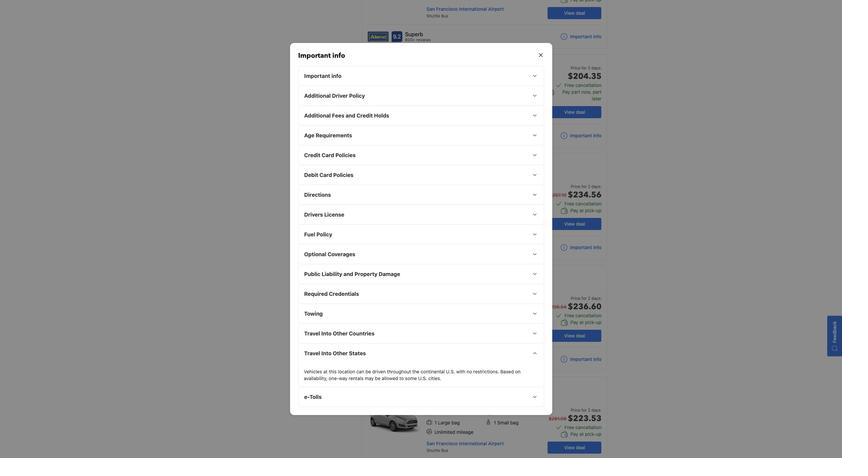 Task type: locate. For each thing, give the bounding box(es) containing it.
1 vertical spatial unlimited mileage
[[435, 318, 474, 324]]

location
[[338, 369, 355, 375]]

large down 4 seats
[[438, 420, 451, 426]]

4 for from the top
[[582, 408, 587, 413]]

2 inside price for 2 days: $204.35
[[588, 66, 591, 71]]

fees
[[332, 113, 344, 119]]

view deal button for $261.98
[[548, 442, 602, 454]]

important for 4th important info button from the bottom of the page
[[570, 34, 592, 39]]

free cancellation for $295.54
[[565, 313, 602, 319]]

free for $204.35
[[565, 82, 575, 88]]

product card group
[[362, 0, 608, 49], [362, 54, 608, 148], [362, 153, 608, 260], [362, 265, 608, 372], [362, 377, 608, 459]]

1 vertical spatial airport
[[489, 105, 504, 111]]

free cancellation for $204.35
[[565, 82, 602, 88]]

3 up from the top
[[596, 432, 602, 438]]

price for $257.10
[[571, 184, 581, 189]]

price
[[571, 66, 581, 71], [571, 184, 581, 189], [571, 296, 581, 301], [571, 408, 581, 413]]

0 vertical spatial into
[[321, 331, 332, 337]]

4 2 from the top
[[588, 408, 591, 413]]

card
[[322, 152, 334, 158], [320, 172, 332, 178]]

public liability and property damage button
[[299, 265, 544, 284]]

1 vertical spatial seats
[[439, 411, 451, 417]]

4 important info button from the top
[[561, 357, 602, 363]]

debit card policies
[[304, 172, 353, 178]]

0 vertical spatial pay at pick-up
[[571, 208, 602, 214]]

0 horizontal spatial credit
[[304, 152, 320, 158]]

deal for $261.98
[[576, 445, 585, 451]]

pay down price for 2 days: $295.54 $236.60 at the bottom right
[[571, 320, 579, 326]]

5 product card group from the top
[[362, 377, 608, 459]]

up down $236.60
[[596, 320, 602, 326]]

into for travel into other states
[[321, 351, 332, 357]]

at down $236.60
[[580, 320, 584, 326]]

pick- for $223.53
[[585, 432, 596, 438]]

1 large from the top
[[438, 84, 451, 90]]

price up $236.60
[[571, 296, 581, 301]]

1 vertical spatial travel
[[304, 351, 320, 357]]

1 large bag down compact
[[435, 84, 460, 90]]

1 travel from the top
[[304, 331, 320, 337]]

3 price from the top
[[571, 296, 581, 301]]

2 other from the top
[[333, 351, 348, 357]]

at
[[580, 208, 584, 214], [580, 320, 584, 326], [323, 369, 328, 375], [580, 432, 584, 438]]

0 vertical spatial small
[[498, 84, 509, 90]]

2 vertical spatial unlimited
[[435, 430, 455, 436]]

2 vertical spatial mileage
[[457, 430, 474, 436]]

cancellation up now,
[[576, 82, 602, 88]]

1 horizontal spatial credit
[[357, 113, 373, 119]]

credit card policies button
[[299, 146, 544, 165]]

u.s.
[[446, 369, 455, 375], [418, 376, 427, 382]]

1 vertical spatial san francisco international airport shuttle bus
[[427, 441, 504, 454]]

0 vertical spatial bus
[[441, 13, 449, 18]]

1 vertical spatial unlimited
[[435, 318, 455, 324]]

1 for from the top
[[582, 66, 587, 71]]

3 free cancellation from the top
[[565, 313, 602, 319]]

1 vertical spatial san
[[427, 105, 435, 111]]

4 free from the top
[[565, 425, 575, 431]]

1 vertical spatial other
[[333, 351, 348, 357]]

pick- for $234.56
[[585, 208, 596, 214]]

3 unlimited from the top
[[435, 430, 455, 436]]

1 vertical spatial up
[[596, 320, 602, 326]]

3 bus from the top
[[441, 449, 449, 454]]

2 inside price for 2 days: $257.10 $234.56
[[588, 184, 591, 189]]

1 pay at pick-up from the top
[[571, 208, 602, 214]]

0 vertical spatial travel
[[304, 331, 320, 337]]

2 view deal from the top
[[565, 109, 585, 115]]

unlimited mileage down 5 seats
[[435, 318, 474, 324]]

1 horizontal spatial policy
[[349, 93, 365, 99]]

1 1 small bag from the top
[[494, 84, 519, 90]]

1 vertical spatial card
[[320, 172, 332, 178]]

travel for travel into other states
[[304, 351, 320, 357]]

shuttle bus
[[427, 225, 449, 230]]

1 up from the top
[[596, 208, 602, 214]]

1 vertical spatial additional
[[304, 113, 331, 119]]

liability
[[322, 271, 342, 277]]

pay at pick-up down $236.60
[[571, 320, 602, 326]]

info inside dropdown button
[[332, 73, 341, 79]]

be up may
[[366, 369, 371, 375]]

5 view from the top
[[565, 445, 575, 451]]

pay down price for 2 days: $261.98 $223.53
[[571, 432, 579, 438]]

pay inside the pay part now, part later
[[563, 89, 570, 95]]

5 view deal from the top
[[565, 445, 585, 451]]

age
[[304, 132, 314, 139]]

days: inside price for 2 days: $261.98 $223.53
[[592, 408, 602, 413]]

2 vertical spatial san
[[427, 441, 435, 447]]

u.s. left "with"
[[446, 369, 455, 375]]

free cancellation down $236.60
[[565, 313, 602, 319]]

product card group containing $236.60
[[362, 265, 608, 372]]

free up the pay part now, part later
[[565, 82, 575, 88]]

0 vertical spatial airport
[[489, 6, 504, 12]]

1 francisco from the top
[[436, 6, 458, 12]]

3 international from the top
[[459, 441, 487, 447]]

pick- for $236.60
[[585, 320, 596, 326]]

pay at pick-up down $223.53
[[571, 432, 602, 438]]

0 vertical spatial card
[[322, 152, 334, 158]]

price for $261.98
[[571, 408, 581, 413]]

days: up $204.35
[[592, 66, 602, 71]]

card right debit in the top of the page
[[320, 172, 332, 178]]

1 horizontal spatial part
[[593, 89, 602, 95]]

for up $236.60
[[582, 296, 587, 301]]

product card group containing $223.53
[[362, 377, 608, 459]]

pick- down $236.60
[[585, 320, 596, 326]]

1 vertical spatial be
[[375, 376, 381, 382]]

up down $234.56
[[596, 208, 602, 214]]

for for $261.98
[[582, 408, 587, 413]]

important for 4th important info button
[[570, 357, 592, 363]]

4 price from the top
[[571, 408, 581, 413]]

2 for $295.54
[[588, 296, 591, 301]]

on
[[515, 369, 521, 375]]

into for travel into other countries
[[321, 331, 332, 337]]

for inside price for 2 days: $295.54 $236.60
[[582, 296, 587, 301]]

free cancellation down $234.56
[[565, 201, 602, 207]]

2 product card group from the top
[[362, 54, 608, 148]]

2 mileage from the top
[[457, 318, 474, 324]]

unlimited mileage
[[435, 206, 474, 212], [435, 318, 474, 324], [435, 430, 474, 436]]

0 vertical spatial credit
[[357, 113, 373, 119]]

1 airport from the top
[[489, 6, 504, 12]]

for up $204.35
[[582, 66, 587, 71]]

important inside important info dropdown button
[[304, 73, 330, 79]]

1 vertical spatial u.s.
[[418, 376, 427, 382]]

international
[[459, 6, 487, 12], [459, 105, 487, 111], [459, 441, 487, 447]]

for up $234.56
[[582, 184, 587, 189]]

for up $223.53
[[582, 408, 587, 413]]

no
[[467, 369, 472, 375]]

1 vertical spatial policies
[[333, 172, 353, 178]]

1 1 large bag from the top
[[435, 84, 460, 90]]

price inside price for 2 days: $204.35
[[571, 66, 581, 71]]

license
[[324, 212, 344, 218]]

2 1 large bag from the top
[[435, 420, 460, 426]]

days: for $204.35
[[592, 66, 602, 71]]

travel up vehicles
[[304, 351, 320, 357]]

at left this
[[323, 369, 328, 375]]

1 horizontal spatial u.s.
[[446, 369, 455, 375]]

for inside price for 2 days: $204.35
[[582, 66, 587, 71]]

1 vertical spatial credit
[[304, 152, 320, 158]]

0 vertical spatial 1 small bag
[[494, 84, 519, 90]]

price up $223.53
[[571, 408, 581, 413]]

deal for $257.10
[[576, 221, 585, 227]]

unlimited down 5 seats
[[435, 318, 455, 324]]

seats right 5
[[439, 299, 451, 305]]

requirements
[[316, 132, 352, 139]]

2 vertical spatial international
[[459, 441, 487, 447]]

2 travel from the top
[[304, 351, 320, 357]]

2 for $257.10
[[588, 184, 591, 189]]

pay at pick-up down $234.56
[[571, 208, 602, 214]]

important info inside dropdown button
[[304, 73, 341, 79]]

airport for second the san francisco international airport button from the bottom
[[489, 6, 504, 12]]

1 bus from the top
[[441, 13, 449, 18]]

san francisco international airport shuttle bus
[[427, 6, 504, 18], [427, 441, 504, 454]]

unlimited up shuttle bus
[[435, 206, 455, 212]]

0 vertical spatial san
[[427, 6, 435, 12]]

debit card policies button
[[299, 165, 544, 185]]

shuttle for second the san francisco international airport button from the bottom
[[427, 13, 440, 18]]

0 vertical spatial seats
[[439, 299, 451, 305]]

2 up $204.35
[[588, 66, 591, 71]]

1 product card group from the top
[[362, 0, 608, 49]]

pick- down $234.56
[[585, 208, 596, 214]]

be down driven
[[375, 376, 381, 382]]

unlimited mileage down 4 seats
[[435, 430, 474, 436]]

compact ford focus or similar
[[427, 60, 497, 69]]

cancellation down $223.53
[[576, 425, 602, 431]]

0 vertical spatial unlimited mileage
[[435, 206, 474, 212]]

at down $234.56
[[580, 208, 584, 214]]

3 shuttle from the top
[[427, 449, 440, 454]]

4 view deal from the top
[[565, 333, 585, 339]]

1 shuttle from the top
[[427, 13, 440, 18]]

pay
[[563, 89, 570, 95], [571, 208, 579, 214], [571, 320, 579, 326], [571, 432, 579, 438]]

optional coverages
[[304, 252, 355, 258]]

days: for $261.98
[[592, 408, 602, 413]]

shuttle for 2nd the san francisco international airport button from the top
[[427, 449, 440, 454]]

pay at pick-up
[[571, 208, 602, 214], [571, 320, 602, 326], [571, 432, 602, 438]]

0 vertical spatial and
[[346, 113, 355, 119]]

days: inside price for 2 days: $295.54 $236.60
[[592, 296, 602, 301]]

view deal button for $257.10
[[548, 218, 602, 230]]

and right fees
[[346, 113, 355, 119]]

2 for $261.98
[[588, 408, 591, 413]]

damage
[[379, 271, 400, 277]]

3 airport from the top
[[489, 441, 504, 447]]

into up travel into other states
[[321, 331, 332, 337]]

days: up $234.56
[[592, 184, 602, 189]]

0 horizontal spatial policy
[[317, 232, 332, 238]]

2 cancellation from the top
[[576, 201, 602, 207]]

0 vertical spatial large
[[438, 84, 451, 90]]

part
[[572, 89, 581, 95], [593, 89, 602, 95]]

0 vertical spatial mileage
[[457, 206, 474, 212]]

free for $295.54
[[565, 313, 575, 319]]

2 up $236.60
[[588, 296, 591, 301]]

1 2 from the top
[[588, 66, 591, 71]]

3 pick- from the top
[[585, 432, 596, 438]]

2 pick- from the top
[[585, 320, 596, 326]]

2 inside price for 2 days: $295.54 $236.60
[[588, 296, 591, 301]]

policies for debit card policies
[[333, 172, 353, 178]]

1 vertical spatial automatic
[[494, 411, 516, 417]]

up for $223.53
[[596, 432, 602, 438]]

card down age requirements
[[322, 152, 334, 158]]

mileage
[[457, 206, 474, 212], [457, 318, 474, 324], [457, 430, 474, 436]]

2 airport from the top
[[489, 105, 504, 111]]

part up later
[[593, 89, 602, 95]]

large
[[438, 84, 451, 90], [438, 420, 451, 426]]

large down compact
[[438, 84, 451, 90]]

1 vertical spatial international
[[459, 105, 487, 111]]

2 view from the top
[[565, 109, 575, 115]]

days: up $236.60
[[592, 296, 602, 301]]

credit card policies
[[304, 152, 356, 158]]

additional driver policy
[[304, 93, 365, 99]]

0 vertical spatial unlimited
[[435, 206, 455, 212]]

one-
[[329, 376, 339, 382]]

price up $204.35
[[571, 66, 581, 71]]

2 free cancellation from the top
[[565, 201, 602, 207]]

now,
[[582, 89, 592, 95]]

1 days: from the top
[[592, 66, 602, 71]]

seats for 5 seats
[[439, 299, 451, 305]]

3 view from the top
[[565, 221, 575, 227]]

1 large bag
[[435, 84, 460, 90], [435, 420, 460, 426]]

cancellation
[[576, 82, 602, 88], [576, 201, 602, 207], [576, 313, 602, 319], [576, 425, 602, 431]]

additional for additional fees and credit holds
[[304, 113, 331, 119]]

1 vertical spatial pick-
[[585, 320, 596, 326]]

directions
[[304, 192, 331, 198]]

unlimited down 4 seats
[[435, 430, 455, 436]]

1 large bag down 4 seats
[[435, 420, 460, 426]]

1 vertical spatial large
[[438, 420, 451, 426]]

2 2 from the top
[[588, 184, 591, 189]]

1 additional from the top
[[304, 93, 331, 99]]

free cancellation up now,
[[565, 82, 602, 88]]

policies down credit card policies
[[333, 172, 353, 178]]

0 horizontal spatial part
[[572, 89, 581, 95]]

$257.10
[[550, 192, 567, 198]]

states
[[349, 351, 366, 357]]

days: up $223.53
[[592, 408, 602, 413]]

$236.60
[[568, 302, 602, 313]]

0 vertical spatial additional
[[304, 93, 331, 99]]

days:
[[592, 66, 602, 71], [592, 184, 602, 189], [592, 296, 602, 301], [592, 408, 602, 413]]

1 seats from the top
[[439, 299, 451, 305]]

1 view from the top
[[565, 10, 575, 16]]

1 vertical spatial 1 large bag
[[435, 420, 460, 426]]

free down price for 2 days: $261.98 $223.53
[[565, 425, 575, 431]]

1 price from the top
[[571, 66, 581, 71]]

2 vertical spatial shuttle
[[427, 449, 440, 454]]

important info for 4th important info button from the bottom of the page
[[570, 34, 602, 39]]

1 vertical spatial and
[[344, 271, 353, 277]]

0 vertical spatial policy
[[349, 93, 365, 99]]

shuttle
[[427, 13, 440, 18], [427, 225, 440, 230], [427, 449, 440, 454]]

view
[[565, 10, 575, 16], [565, 109, 575, 115], [565, 221, 575, 227], [565, 333, 575, 339], [565, 445, 575, 451]]

2 vertical spatial pay at pick-up
[[571, 432, 602, 438]]

0 vertical spatial san francisco international airport shuttle bus
[[427, 6, 504, 18]]

other left the 'states'
[[333, 351, 348, 357]]

san francisco international airport
[[427, 105, 504, 111]]

0 vertical spatial francisco
[[436, 6, 458, 12]]

and right liability
[[344, 271, 353, 277]]

3 view deal from the top
[[565, 221, 585, 227]]

2 for $204.35
[[588, 66, 591, 71]]

0 vertical spatial policies
[[335, 152, 356, 158]]

view deal button for $204.35
[[548, 106, 602, 118]]

price for $295.54
[[571, 296, 581, 301]]

policy
[[349, 93, 365, 99], [317, 232, 332, 238]]

0 vertical spatial be
[[366, 369, 371, 375]]

4 free cancellation from the top
[[565, 425, 602, 431]]

1 vertical spatial francisco
[[436, 105, 458, 111]]

at for $234.56
[[580, 208, 584, 214]]

5 view deal button from the top
[[548, 442, 602, 454]]

0 vertical spatial pick-
[[585, 208, 596, 214]]

2 important info button from the top
[[561, 133, 602, 139]]

u.s. down 'the'
[[418, 376, 427, 382]]

3 deal from the top
[[576, 221, 585, 227]]

2 up from the top
[[596, 320, 602, 326]]

for for $204.35
[[582, 66, 587, 71]]

airport
[[489, 6, 504, 12], [489, 105, 504, 111], [489, 441, 504, 447]]

$204.35
[[568, 71, 602, 82]]

other up travel into other states
[[333, 331, 348, 337]]

important info for 4th important info button
[[570, 357, 602, 363]]

pay part now, part later
[[563, 89, 602, 102]]

cancellation down $234.56
[[576, 201, 602, 207]]

days: inside price for 2 days: $257.10 $234.56
[[592, 184, 602, 189]]

credit left holds
[[357, 113, 373, 119]]

2 vertical spatial up
[[596, 432, 602, 438]]

1 vertical spatial policy
[[317, 232, 332, 238]]

0 vertical spatial other
[[333, 331, 348, 337]]

part left now,
[[572, 89, 581, 95]]

cancellation for $295.54
[[576, 313, 602, 319]]

up
[[596, 208, 602, 214], [596, 320, 602, 326], [596, 432, 602, 438]]

days: inside price for 2 days: $204.35
[[592, 66, 602, 71]]

0 vertical spatial up
[[596, 208, 602, 214]]

2 up $223.53
[[588, 408, 591, 413]]

age requirements
[[304, 132, 352, 139]]

pay down price for 2 days: $257.10 $234.56
[[571, 208, 579, 214]]

1 free cancellation from the top
[[565, 82, 602, 88]]

travel down towing
[[304, 331, 320, 337]]

at down $223.53
[[580, 432, 584, 438]]

view deal for $204.35
[[565, 109, 585, 115]]

3 free from the top
[[565, 313, 575, 319]]

1 other from the top
[[333, 331, 348, 337]]

1 vertical spatial san francisco international airport button
[[427, 441, 504, 447]]

4 deal from the top
[[576, 333, 585, 339]]

4 view deal button from the top
[[548, 330, 602, 342]]

price up $234.56
[[571, 184, 581, 189]]

0 vertical spatial international
[[459, 6, 487, 12]]

2 additional from the top
[[304, 113, 331, 119]]

0 vertical spatial automatic
[[494, 299, 516, 305]]

deal for $204.35
[[576, 109, 585, 115]]

availability,
[[304, 376, 327, 382]]

free down price for 2 days: $295.54 $236.60 at the bottom right
[[565, 313, 575, 319]]

0 vertical spatial shuttle
[[427, 13, 440, 18]]

1 vertical spatial mileage
[[457, 318, 474, 324]]

policy right driver
[[349, 93, 365, 99]]

3 pay at pick-up from the top
[[571, 432, 602, 438]]

1 vertical spatial pay at pick-up
[[571, 320, 602, 326]]

1 vertical spatial into
[[321, 351, 332, 357]]

1 vertical spatial small
[[498, 420, 509, 426]]

$223.53
[[568, 414, 602, 425]]

e-tolls
[[304, 395, 322, 401]]

view deal button for $295.54
[[548, 330, 602, 342]]

$234.56
[[568, 190, 602, 201]]

2 up $234.56
[[588, 184, 591, 189]]

product card group containing san francisco international airport
[[362, 0, 608, 49]]

2 free from the top
[[565, 201, 575, 207]]

fuel policy button
[[299, 225, 544, 244]]

price inside price for 2 days: $295.54 $236.60
[[571, 296, 581, 301]]

2 price from the top
[[571, 184, 581, 189]]

0 vertical spatial 1 large bag
[[435, 84, 460, 90]]

3 for from the top
[[582, 296, 587, 301]]

2 vertical spatial airport
[[489, 441, 504, 447]]

3 francisco from the top
[[436, 441, 458, 447]]

for inside price for 2 days: $261.98 $223.53
[[582, 408, 587, 413]]

2
[[588, 66, 591, 71], [588, 184, 591, 189], [588, 296, 591, 301], [588, 408, 591, 413]]

view deal button
[[548, 7, 602, 19], [548, 106, 602, 118], [548, 218, 602, 230], [548, 330, 602, 342], [548, 442, 602, 454]]

2 vertical spatial francisco
[[436, 441, 458, 447]]

seats
[[439, 299, 451, 305], [439, 411, 451, 417]]

for inside price for 2 days: $257.10 $234.56
[[582, 184, 587, 189]]

towing
[[304, 311, 323, 317]]

additional fees and credit holds
[[304, 113, 389, 119]]

2 inside price for 2 days: $261.98 $223.53
[[588, 408, 591, 413]]

pay for $261.98
[[571, 432, 579, 438]]

bag
[[452, 84, 460, 90], [511, 84, 519, 90], [452, 420, 460, 426], [511, 420, 519, 426]]

towing button
[[299, 304, 544, 324]]

pick- down $223.53
[[585, 432, 596, 438]]

1 vertical spatial shuttle
[[427, 225, 440, 230]]

2 vertical spatial unlimited mileage
[[435, 430, 474, 436]]

up down $223.53
[[596, 432, 602, 438]]

1 vertical spatial 1 small bag
[[494, 420, 519, 426]]

free cancellation for $257.10
[[565, 201, 602, 207]]

2 large from the top
[[438, 420, 451, 426]]

3 product card group from the top
[[362, 153, 608, 260]]

1 vertical spatial bus
[[441, 225, 449, 230]]

vehicles at this location can be driven throughout the continental u.s. with no restrictions.  based on availability, one-way rentals may be allowed to some u.s. cities.
[[304, 369, 521, 382]]

2 pay at pick-up from the top
[[571, 320, 602, 326]]

0 horizontal spatial u.s.
[[418, 376, 427, 382]]

1 small bag
[[494, 84, 519, 90], [494, 420, 519, 426]]

allowed
[[382, 376, 398, 382]]

3 2 from the top
[[588, 296, 591, 301]]

product card group containing $204.35
[[362, 54, 608, 148]]

travel
[[304, 331, 320, 337], [304, 351, 320, 357]]

1 free from the top
[[565, 82, 575, 88]]

credit up debit in the top of the page
[[304, 152, 320, 158]]

price inside price for 2 days: $261.98 $223.53
[[571, 408, 581, 413]]

card for debit
[[320, 172, 332, 178]]

free down price for 2 days: $257.10 $234.56
[[565, 201, 575, 207]]

2 view deal button from the top
[[548, 106, 602, 118]]

view for $204.35
[[565, 109, 575, 115]]

price inside price for 2 days: $257.10 $234.56
[[571, 184, 581, 189]]

1 san francisco international airport button from the top
[[427, 6, 504, 12]]

into up this
[[321, 351, 332, 357]]

and for liability
[[344, 271, 353, 277]]

2 international from the top
[[459, 105, 487, 111]]

3 cancellation from the top
[[576, 313, 602, 319]]

fuel
[[304, 232, 315, 238]]

seats right '4'
[[439, 411, 451, 417]]

info for 4th important info button
[[594, 357, 602, 363]]

view deal for $261.98
[[565, 445, 585, 451]]

1 deal from the top
[[576, 10, 585, 16]]

1
[[435, 84, 437, 90], [494, 84, 496, 90], [435, 420, 437, 426], [494, 420, 496, 426]]

san
[[427, 6, 435, 12], [427, 105, 435, 111], [427, 441, 435, 447]]

at for $223.53
[[580, 432, 584, 438]]

4 product card group from the top
[[362, 265, 608, 372]]

3 view deal button from the top
[[548, 218, 602, 230]]

pay left now,
[[563, 89, 570, 95]]

additional left fees
[[304, 113, 331, 119]]

policy right the "fuel"
[[317, 232, 332, 238]]

pick-
[[585, 208, 596, 214], [585, 320, 596, 326], [585, 432, 596, 438]]

additional left driver
[[304, 93, 331, 99]]

2 vertical spatial bus
[[441, 449, 449, 454]]

2 francisco from the top
[[436, 105, 458, 111]]

pay at pick-up for $223.53
[[571, 432, 602, 438]]

francisco for second the san francisco international airport button from the bottom
[[436, 6, 458, 12]]

unlimited mileage up shuttle bus
[[435, 206, 474, 212]]

deal
[[576, 10, 585, 16], [576, 109, 585, 115], [576, 221, 585, 227], [576, 333, 585, 339], [576, 445, 585, 451]]

2 vertical spatial pick-
[[585, 432, 596, 438]]

1 view deal from the top
[[565, 10, 585, 16]]

0 vertical spatial san francisco international airport button
[[427, 6, 504, 12]]

cancellation down $236.60
[[576, 313, 602, 319]]

1 pick- from the top
[[585, 208, 596, 214]]

3 days: from the top
[[592, 296, 602, 301]]

free cancellation down $223.53
[[565, 425, 602, 431]]

pay for $257.10
[[571, 208, 579, 214]]

policies down requirements on the top of page
[[335, 152, 356, 158]]

into
[[321, 331, 332, 337], [321, 351, 332, 357]]



Task type: describe. For each thing, give the bounding box(es) containing it.
2 san francisco international airport shuttle bus from the top
[[427, 441, 504, 454]]

travel into other states
[[304, 351, 366, 357]]

tolls
[[310, 395, 322, 401]]

2 unlimited from the top
[[435, 318, 455, 324]]

required credentials button
[[299, 285, 544, 304]]

view for $295.54
[[565, 333, 575, 339]]

way
[[339, 376, 347, 382]]

cancellation for $204.35
[[576, 82, 602, 88]]

pay at pick-up for $234.56
[[571, 208, 602, 214]]

supplied by rc - alamo image
[[368, 32, 389, 42]]

4 seats
[[435, 411, 451, 417]]

property
[[355, 271, 378, 277]]

e-tolls button
[[299, 388, 544, 407]]

price for 2 days: $295.54 $236.60
[[548, 296, 602, 313]]

coverages
[[328, 252, 355, 258]]

additional fees and credit holds button
[[299, 106, 544, 125]]

holds
[[374, 113, 389, 119]]

based
[[501, 369, 514, 375]]

1 unlimited mileage from the top
[[435, 206, 474, 212]]

days: for $257.10
[[592, 184, 602, 189]]

other for states
[[333, 351, 348, 357]]

1 san francisco international airport shuttle bus from the top
[[427, 6, 504, 18]]

price for 2 days: $204.35
[[568, 66, 602, 82]]

throughout
[[387, 369, 411, 375]]

seats for 4 seats
[[439, 411, 451, 417]]

feedback button
[[828, 316, 843, 357]]

$261.98
[[549, 416, 567, 422]]

1 part from the left
[[572, 89, 581, 95]]

1 mileage from the top
[[457, 206, 474, 212]]

product card group containing $234.56
[[362, 153, 608, 260]]

at inside vehicles at this location can be driven throughout the continental u.s. with no restrictions.  based on availability, one-way rentals may be allowed to some u.s. cities.
[[323, 369, 328, 375]]

view deal for $295.54
[[565, 333, 585, 339]]

travel into other states button
[[299, 344, 544, 364]]

public liability and property damage
[[304, 271, 400, 277]]

view for $257.10
[[565, 221, 575, 227]]

to
[[400, 376, 404, 382]]

pay at pick-up for $236.60
[[571, 320, 602, 326]]

other for countries
[[333, 331, 348, 337]]

3 san from the top
[[427, 441, 435, 447]]

this
[[329, 369, 337, 375]]

price for 2 days: $261.98 $223.53
[[549, 408, 602, 425]]

for for $295.54
[[582, 296, 587, 301]]

card for credit
[[322, 152, 334, 158]]

1 important info button from the top
[[561, 33, 602, 40]]

restrictions.
[[473, 369, 499, 375]]

driver
[[332, 93, 348, 99]]

important info for 3rd important info button from the bottom of the page
[[570, 133, 602, 139]]

3 important info button from the top
[[561, 245, 602, 251]]

drivers
[[304, 212, 323, 218]]

1 automatic from the top
[[494, 299, 516, 305]]

free cancellation for $261.98
[[565, 425, 602, 431]]

view deal for $257.10
[[565, 221, 585, 227]]

airport for 2nd the san francisco international airport button from the top
[[489, 441, 504, 447]]

policies for credit card policies
[[335, 152, 356, 158]]

travel into other countries
[[304, 331, 375, 337]]

optional coverages button
[[299, 245, 544, 264]]

focus
[[467, 62, 479, 67]]

at for $236.60
[[580, 320, 584, 326]]

countries
[[349, 331, 375, 337]]

1 view deal button from the top
[[548, 7, 602, 19]]

price for $204.35
[[571, 66, 581, 71]]

for for $257.10
[[582, 184, 587, 189]]

supplied by rc - budget image
[[368, 243, 389, 253]]

info for 3rd important info button from the bottom of the page
[[594, 133, 602, 139]]

deal for $295.54
[[576, 333, 585, 339]]

important info dialog
[[282, 35, 561, 424]]

directions button
[[299, 185, 544, 205]]

1 unlimited from the top
[[435, 206, 455, 212]]

additional for additional driver policy
[[304, 93, 331, 99]]

travel for travel into other countries
[[304, 331, 320, 337]]

free for $261.98
[[565, 425, 575, 431]]

later
[[592, 96, 602, 102]]

1 small from the top
[[498, 84, 509, 90]]

similar
[[485, 62, 497, 67]]

age requirements button
[[299, 126, 544, 145]]

1 san from the top
[[427, 6, 435, 12]]

days: for $295.54
[[592, 296, 602, 301]]

ford
[[457, 62, 466, 67]]

pay for $295.54
[[571, 320, 579, 326]]

public
[[304, 271, 320, 277]]

drivers license button
[[299, 205, 544, 225]]

required
[[304, 291, 328, 297]]

info for 2nd important info button from the bottom of the page
[[594, 245, 602, 251]]

drivers license
[[304, 212, 344, 218]]

up for $236.60
[[596, 320, 602, 326]]

can
[[356, 369, 364, 375]]

cities.
[[428, 376, 441, 382]]

policy inside the additional driver policy dropdown button
[[349, 93, 365, 99]]

3 mileage from the top
[[457, 430, 474, 436]]

with
[[456, 369, 465, 375]]

intermediate
[[427, 284, 469, 293]]

feedback
[[832, 322, 838, 344]]

rentals
[[349, 376, 363, 382]]

important for 2nd important info button from the bottom of the page
[[570, 245, 592, 251]]

optional
[[304, 252, 326, 258]]

2 shuttle from the top
[[427, 225, 440, 230]]

or
[[480, 62, 484, 67]]

up for $234.56
[[596, 208, 602, 214]]

0 vertical spatial u.s.
[[446, 369, 455, 375]]

2 unlimited mileage from the top
[[435, 318, 474, 324]]

fuel policy
[[304, 232, 332, 238]]

compact
[[427, 60, 456, 69]]

pay for $204.35
[[563, 89, 570, 95]]

2 part from the left
[[593, 89, 602, 95]]

free for $257.10
[[565, 201, 575, 207]]

and for fees
[[346, 113, 355, 119]]

info for 4th important info button from the bottom of the page
[[594, 34, 602, 39]]

2 san francisco international airport button from the top
[[427, 441, 504, 447]]

5
[[435, 299, 438, 305]]

price for 2 days: $257.10 $234.56
[[550, 184, 602, 201]]

0 horizontal spatial be
[[366, 369, 371, 375]]

2 automatic from the top
[[494, 411, 516, 417]]

important info button
[[299, 66, 544, 86]]

2 small from the top
[[498, 420, 509, 426]]

policy inside fuel policy dropdown button
[[317, 232, 332, 238]]

5 seats
[[435, 299, 451, 305]]

view for $261.98
[[565, 445, 575, 451]]

important for 3rd important info button from the bottom of the page
[[570, 133, 592, 139]]

cancellation for $257.10
[[576, 201, 602, 207]]

travel into other countries button
[[299, 324, 544, 344]]

francisco for 2nd the san francisco international airport button from the top
[[436, 441, 458, 447]]

2 san from the top
[[427, 105, 435, 111]]

driven
[[372, 369, 386, 375]]

$295.54
[[548, 304, 567, 310]]

2 1 small bag from the top
[[494, 420, 519, 426]]

the
[[412, 369, 419, 375]]

important info for 2nd important info button from the bottom of the page
[[570, 245, 602, 251]]

3 unlimited mileage from the top
[[435, 430, 474, 436]]

vehicles
[[304, 369, 322, 375]]

may
[[365, 376, 374, 382]]

4
[[435, 411, 438, 417]]

1 international from the top
[[459, 6, 487, 12]]

e-
[[304, 395, 310, 401]]

cancellation for $261.98
[[576, 425, 602, 431]]

2 bus from the top
[[441, 225, 449, 230]]

some
[[405, 376, 417, 382]]

additional driver policy button
[[299, 86, 544, 106]]

continental
[[421, 369, 445, 375]]

1 horizontal spatial be
[[375, 376, 381, 382]]

credentials
[[329, 291, 359, 297]]

required credentials
[[304, 291, 359, 297]]



Task type: vqa. For each thing, say whether or not it's contained in the screenshot.
2023, related to Amarillo Sat, Dec 23, 2023, 10:00 AM
no



